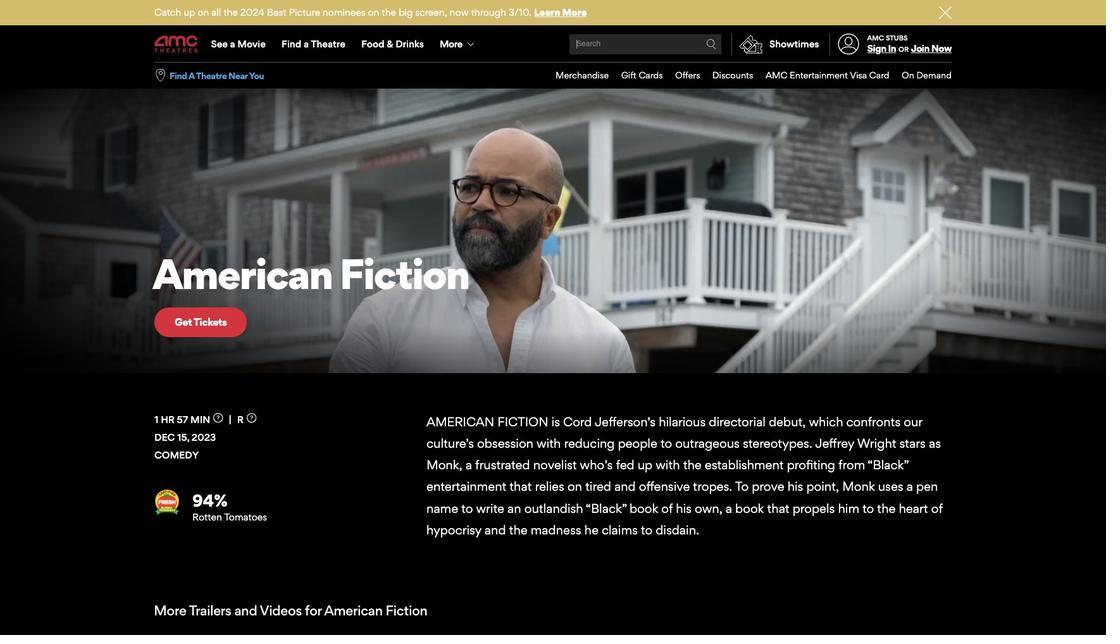 Task type: locate. For each thing, give the bounding box(es) containing it.
0 vertical spatial amc
[[868, 33, 884, 42]]

that down prove
[[767, 501, 790, 516]]

2 vertical spatial american
[[324, 603, 383, 619]]

his up disdain. in the bottom right of the page
[[676, 501, 692, 516]]

all
[[212, 6, 221, 18]]

fiction
[[230, 99, 283, 120], [340, 249, 469, 300], [386, 603, 428, 619]]

menu down showtimes image
[[543, 63, 952, 88]]

join now button
[[911, 42, 952, 55]]

1 vertical spatial menu
[[543, 63, 952, 88]]

a right own,
[[726, 501, 732, 516]]

1 horizontal spatial theatre
[[311, 38, 345, 50]]

and
[[615, 479, 636, 495], [485, 523, 506, 538], [234, 603, 257, 619]]

0 horizontal spatial find
[[170, 70, 187, 81]]

a right see
[[230, 38, 235, 50]]

the left big
[[382, 6, 396, 18]]

0 vertical spatial min
[[185, 126, 202, 136]]

food
[[361, 38, 385, 50]]

american
[[427, 414, 495, 430]]

is
[[552, 414, 560, 430]]

1 vertical spatial tickets
[[194, 316, 227, 329]]

to
[[661, 436, 672, 451], [462, 501, 473, 516], [863, 501, 874, 516], [641, 523, 653, 538]]

0 vertical spatial get tickets
[[869, 114, 922, 127]]

0 vertical spatial find
[[282, 38, 301, 50]]

sign in or join amc stubs element
[[830, 27, 952, 62]]

on left tired
[[568, 479, 582, 495]]

0 horizontal spatial get
[[175, 316, 192, 329]]

and down fed
[[615, 479, 636, 495]]

on
[[902, 70, 915, 80]]

0 horizontal spatial more
[[154, 603, 186, 619]]

1 vertical spatial get tickets
[[175, 316, 227, 329]]

1 vertical spatial and
[[485, 523, 506, 538]]

1 horizontal spatial more
[[440, 38, 462, 50]]

stars
[[900, 436, 926, 451]]

see a movie link
[[203, 27, 274, 62]]

find
[[282, 38, 301, 50], [170, 70, 187, 81]]

that up an
[[510, 479, 532, 495]]

r left more information about icon
[[237, 414, 244, 426]]

1 horizontal spatial get tickets
[[869, 114, 922, 127]]

entertainment
[[790, 70, 848, 80]]

find a theatre
[[282, 38, 345, 50]]

which
[[809, 414, 843, 430]]

1 horizontal spatial tickets
[[888, 114, 922, 127]]

2 horizontal spatial on
[[568, 479, 582, 495]]

point,
[[807, 479, 839, 495]]

0 horizontal spatial amc
[[766, 70, 788, 80]]

1 vertical spatial that
[[767, 501, 790, 516]]

own,
[[695, 501, 723, 516]]

amc stubs sign in or join now
[[868, 33, 952, 55]]

0 vertical spatial american fiction
[[154, 99, 283, 120]]

menu
[[154, 27, 952, 62], [543, 63, 952, 88]]

1 horizontal spatial get
[[869, 114, 887, 127]]

the down an
[[509, 523, 528, 538]]

1 vertical spatial theatre
[[196, 70, 227, 81]]

menu down learn
[[154, 27, 952, 62]]

0 horizontal spatial get tickets
[[175, 316, 227, 329]]

that
[[510, 479, 532, 495], [767, 501, 790, 516]]

0 horizontal spatial of
[[662, 501, 673, 516]]

dec
[[154, 432, 175, 444]]

1 hr 57 min button
[[154, 411, 237, 429]]

discounts
[[713, 70, 754, 80]]

now
[[932, 42, 952, 55]]

showtimes
[[770, 38, 819, 50]]

1 horizontal spatial r
[[237, 414, 244, 426]]

0 horizontal spatial on
[[198, 6, 209, 18]]

0 vertical spatial theatre
[[311, 38, 345, 50]]

theatre inside 'button'
[[196, 70, 227, 81]]

0 vertical spatial and
[[615, 479, 636, 495]]

more inside "button"
[[440, 38, 462, 50]]

2 vertical spatial fiction
[[386, 603, 428, 619]]

1 horizontal spatial of
[[932, 501, 943, 516]]

get for get tickets link to the top
[[869, 114, 887, 127]]

get
[[869, 114, 887, 127], [175, 316, 192, 329]]

directorial
[[709, 414, 766, 430]]

0 vertical spatial that
[[510, 479, 532, 495]]

find left a
[[170, 70, 187, 81]]

with up novelist
[[537, 436, 561, 451]]

1 horizontal spatial his
[[788, 479, 804, 495]]

propels
[[793, 501, 835, 516]]

get for get tickets link to the left
[[175, 316, 192, 329]]

0 vertical spatial r
[[224, 126, 230, 136]]

1 1 hr 57 min from the top
[[154, 126, 202, 136]]

1 hr 57 min
[[154, 126, 202, 136], [154, 414, 210, 426]]

1 hr 57 min up 15,
[[154, 414, 210, 426]]

theatre
[[311, 38, 345, 50], [196, 70, 227, 81]]

1 horizontal spatial that
[[767, 501, 790, 516]]

gift cards link
[[609, 63, 663, 88]]

amc logo image
[[154, 36, 199, 53], [154, 36, 199, 53]]

1 vertical spatial up
[[638, 458, 653, 473]]

on left 'all'
[[198, 6, 209, 18]]

1 vertical spatial min
[[191, 414, 210, 426]]

find for find a theatre
[[282, 38, 301, 50]]

merchandise link
[[543, 63, 609, 88]]

0 horizontal spatial "black"
[[586, 501, 627, 516]]

1 vertical spatial his
[[676, 501, 692, 516]]

1 vertical spatial 1
[[154, 414, 159, 426]]

0 vertical spatial 1
[[154, 126, 158, 136]]

tickets
[[888, 114, 922, 127], [194, 316, 227, 329]]

1 horizontal spatial and
[[485, 523, 506, 538]]

screen,
[[415, 6, 447, 18]]

2 1 from the top
[[154, 414, 159, 426]]

0 horizontal spatial book
[[630, 501, 659, 516]]

94% rotten tomatoes
[[192, 490, 267, 524]]

0 vertical spatial get
[[869, 114, 887, 127]]

1 vertical spatial get
[[175, 316, 192, 329]]

a
[[230, 38, 235, 50], [304, 38, 309, 50], [466, 458, 472, 473], [907, 479, 913, 495], [726, 501, 732, 516]]

outlandish
[[525, 501, 583, 516]]

food & drinks link
[[353, 27, 432, 62]]

theatre right a
[[196, 70, 227, 81]]

more down the now
[[440, 38, 462, 50]]

tired
[[585, 479, 611, 495]]

theatre down nominees on the top left of page
[[311, 38, 345, 50]]

showtimes image
[[732, 33, 770, 56]]

reducing
[[564, 436, 615, 451]]

get tickets link
[[849, 106, 942, 135], [154, 308, 247, 337]]

submit search icon image
[[706, 39, 717, 49]]

0 vertical spatial 1 hr 57 min
[[154, 126, 202, 136]]

"black"
[[868, 458, 909, 473], [586, 501, 627, 516]]

best
[[267, 6, 286, 18]]

15,
[[177, 432, 189, 444]]

more button
[[432, 27, 485, 62]]

0 vertical spatial hr
[[160, 126, 172, 136]]

1 vertical spatial american
[[153, 249, 332, 300]]

1 horizontal spatial book
[[736, 501, 764, 516]]

1 horizontal spatial amc
[[868, 33, 884, 42]]

1 vertical spatial with
[[656, 458, 680, 473]]

1 hr 57 min inside button
[[154, 414, 210, 426]]

find a theatre near you
[[170, 70, 264, 81]]

catch
[[154, 6, 181, 18]]

1 hr 57 min down a
[[154, 126, 202, 136]]

his down profiting
[[788, 479, 804, 495]]

with
[[537, 436, 561, 451], [656, 458, 680, 473]]

offensive
[[639, 479, 690, 495]]

to right him
[[863, 501, 874, 516]]

0 horizontal spatial and
[[234, 603, 257, 619]]

1 horizontal spatial find
[[282, 38, 301, 50]]

0 horizontal spatial his
[[676, 501, 692, 516]]

min left more information about image
[[191, 414, 210, 426]]

1 horizontal spatial up
[[638, 458, 653, 473]]

0 vertical spatial 57
[[174, 126, 183, 136]]

up right fed
[[638, 458, 653, 473]]

57
[[174, 126, 183, 136], [177, 414, 188, 426]]

american fiction image
[[0, 88, 1106, 373]]

up right catch
[[184, 6, 195, 18]]

0 horizontal spatial with
[[537, 436, 561, 451]]

fed
[[616, 458, 635, 473]]

min
[[185, 126, 202, 136], [191, 414, 210, 426]]

r down find a theatre near you 'button' on the top of page
[[224, 126, 230, 136]]

more right learn
[[562, 6, 587, 18]]

the down uses
[[878, 501, 896, 516]]

2 vertical spatial and
[[234, 603, 257, 619]]

1 vertical spatial r
[[237, 414, 244, 426]]

hypocrisy
[[427, 523, 482, 538]]

0 vertical spatial get tickets link
[[849, 106, 942, 135]]

learn
[[534, 6, 560, 18]]

1 book from the left
[[630, 501, 659, 516]]

"black" up uses
[[868, 458, 909, 473]]

theatre for a
[[311, 38, 345, 50]]

a inside 'link'
[[230, 38, 235, 50]]

more left trailers
[[154, 603, 186, 619]]

of right heart at the bottom right
[[932, 501, 943, 516]]

min inside button
[[191, 414, 210, 426]]

1 vertical spatial hr
[[161, 414, 175, 426]]

1 horizontal spatial "black"
[[868, 458, 909, 473]]

1 horizontal spatial get tickets link
[[849, 106, 942, 135]]

2 1 hr 57 min from the top
[[154, 414, 210, 426]]

through
[[471, 6, 506, 18]]

book down offensive
[[630, 501, 659, 516]]

to down entertainment
[[462, 501, 473, 516]]

0 horizontal spatial that
[[510, 479, 532, 495]]

0 vertical spatial tickets
[[888, 114, 922, 127]]

0 horizontal spatial tickets
[[194, 316, 227, 329]]

1 vertical spatial fiction
[[340, 249, 469, 300]]

hr inside 1 hr 57 min button
[[161, 414, 175, 426]]

american
[[154, 99, 227, 120], [153, 249, 332, 300], [324, 603, 383, 619]]

amc up sign
[[868, 33, 884, 42]]

big
[[399, 6, 413, 18]]

or
[[899, 45, 909, 54]]

2 vertical spatial more
[[154, 603, 186, 619]]

amc inside amc stubs sign in or join now
[[868, 33, 884, 42]]

book down the to
[[736, 501, 764, 516]]

0 vertical spatial up
[[184, 6, 195, 18]]

2023
[[192, 432, 216, 444]]

up
[[184, 6, 195, 18], [638, 458, 653, 473]]

the
[[224, 6, 238, 18], [382, 6, 396, 18], [683, 458, 702, 473], [878, 501, 896, 516], [509, 523, 528, 538]]

amc down showtimes 'link' at the top
[[766, 70, 788, 80]]

more for more
[[440, 38, 462, 50]]

0 horizontal spatial theatre
[[196, 70, 227, 81]]

menu containing merchandise
[[543, 63, 952, 88]]

1 vertical spatial get tickets link
[[154, 308, 247, 337]]

a down picture
[[304, 38, 309, 50]]

with up offensive
[[656, 458, 680, 473]]

on right nominees on the top left of page
[[368, 6, 379, 18]]

1 vertical spatial 1 hr 57 min
[[154, 414, 210, 426]]

up inside american fiction is cord jefferson's hilarious directorial debut, which confronts our culture's obsession with reducing people to outrageous stereotypes. jeffrey wright stars as monk, a frustrated novelist who's fed up with the establishment profiting from "black" entertainment that relies on tired and offensive tropes. to prove his point, monk uses a pen name to write an outlandish "black" book of his own, a book that propels him to the heart of hypocrisy and the madness he claims to disdain.
[[638, 458, 653, 473]]

stubs
[[886, 33, 908, 42]]

0 vertical spatial menu
[[154, 27, 952, 62]]

of down offensive
[[662, 501, 673, 516]]

and left videos
[[234, 603, 257, 619]]

1 vertical spatial 57
[[177, 414, 188, 426]]

find inside 'button'
[[170, 70, 187, 81]]

find down picture
[[282, 38, 301, 50]]

0 vertical spatial "black"
[[868, 458, 909, 473]]

a left pen on the bottom of page
[[907, 479, 913, 495]]

0 vertical spatial his
[[788, 479, 804, 495]]

tomatoes
[[224, 511, 267, 524]]

jefferson's
[[595, 414, 656, 430]]

fiction
[[498, 414, 549, 430]]

amc for sign
[[868, 33, 884, 42]]

min down a
[[185, 126, 202, 136]]

0 vertical spatial fiction
[[230, 99, 283, 120]]

and down write
[[485, 523, 506, 538]]

1 vertical spatial more
[[440, 38, 462, 50]]

1 vertical spatial find
[[170, 70, 187, 81]]

57 inside button
[[177, 414, 188, 426]]

"black" down tired
[[586, 501, 627, 516]]

2 horizontal spatial more
[[562, 6, 587, 18]]

madness
[[531, 523, 581, 538]]

1 horizontal spatial with
[[656, 458, 680, 473]]

wright
[[857, 436, 897, 451]]

2 of from the left
[[932, 501, 943, 516]]

to
[[735, 479, 749, 495]]

&
[[387, 38, 393, 50]]

in
[[888, 42, 896, 55]]

1 vertical spatial amc
[[766, 70, 788, 80]]



Task type: describe. For each thing, give the bounding box(es) containing it.
the down outrageous
[[683, 458, 702, 473]]

tropes.
[[693, 479, 733, 495]]

trailers
[[189, 603, 231, 619]]

outrageous
[[676, 436, 740, 451]]

merchandise
[[556, 70, 609, 80]]

profiting
[[787, 458, 836, 473]]

join
[[911, 42, 930, 55]]

more for more trailers and videos for american fiction
[[154, 603, 186, 619]]

more information about image
[[247, 414, 257, 423]]

on demand
[[902, 70, 952, 80]]

1 vertical spatial american fiction
[[153, 249, 469, 300]]

claims
[[602, 523, 638, 538]]

1 inside button
[[154, 414, 159, 426]]

discounts link
[[700, 63, 754, 88]]

more trailers and videos for american fiction
[[154, 603, 428, 619]]

frustrated
[[475, 458, 530, 473]]

see a movie
[[211, 38, 266, 50]]

him
[[838, 501, 860, 516]]

cards
[[639, 70, 663, 80]]

an
[[508, 501, 521, 516]]

culture's
[[427, 436, 474, 451]]

monk,
[[427, 458, 463, 473]]

search the AMC website text field
[[575, 40, 706, 49]]

for
[[305, 603, 322, 619]]

theatre for a
[[196, 70, 227, 81]]

jeffrey
[[815, 436, 855, 451]]

r inside 'button'
[[237, 414, 244, 426]]

prove
[[752, 479, 785, 495]]

who's
[[580, 458, 613, 473]]

0 horizontal spatial up
[[184, 6, 195, 18]]

a
[[189, 70, 195, 81]]

showtimes link
[[732, 33, 819, 56]]

1 vertical spatial "black"
[[586, 501, 627, 516]]

on inside american fiction is cord jefferson's hilarious directorial debut, which confronts our culture's obsession with reducing people to outrageous stereotypes. jeffrey wright stars as monk, a frustrated novelist who's fed up with the establishment profiting from "black" entertainment that relies on tired and offensive tropes. to prove his point, monk uses a pen name to write an outlandish "black" book of his own, a book that propels him to the heart of hypocrisy and the madness he claims to disdain.
[[568, 479, 582, 495]]

tickets for get tickets link to the left
[[194, 316, 227, 329]]

cookie consent banner dialog
[[0, 601, 1106, 636]]

debut,
[[769, 414, 806, 430]]

a up entertainment
[[466, 458, 472, 473]]

amc entertainment visa card link
[[754, 63, 890, 88]]

1 1 from the top
[[154, 126, 158, 136]]

the right 'all'
[[224, 6, 238, 18]]

relies
[[535, 479, 565, 495]]

tickets for get tickets link to the top
[[888, 114, 922, 127]]

our
[[904, 414, 923, 430]]

1 of from the left
[[662, 501, 673, 516]]

monk
[[843, 479, 875, 495]]

heart
[[899, 501, 928, 516]]

2 book from the left
[[736, 501, 764, 516]]

comedy
[[154, 449, 199, 461]]

pen
[[917, 479, 938, 495]]

sign in button
[[868, 42, 896, 55]]

people
[[618, 436, 658, 451]]

american fiction is cord jefferson's hilarious directorial debut, which confronts our culture's obsession with reducing people to outrageous stereotypes. jeffrey wright stars as monk, a frustrated novelist who's fed up with the establishment profiting from "black" entertainment that relies on tired and offensive tropes. to prove his point, monk uses a pen name to write an outlandish "black" book of his own, a book that propels him to the heart of hypocrisy and the madness he claims to disdain.
[[427, 414, 943, 538]]

write
[[476, 501, 505, 516]]

uses
[[878, 479, 904, 495]]

more information about image
[[213, 413, 223, 423]]

to right claims
[[641, 523, 653, 538]]

sign
[[868, 42, 887, 55]]

user profile image
[[831, 34, 867, 55]]

amc entertainment visa card
[[766, 70, 890, 80]]

find for find a theatre near you
[[170, 70, 187, 81]]

obsession
[[477, 436, 534, 451]]

dec 15, 2023 comedy
[[154, 432, 216, 461]]

near
[[229, 70, 248, 81]]

confronts
[[847, 414, 901, 430]]

see
[[211, 38, 228, 50]]

entertainment
[[427, 479, 507, 495]]

2024
[[240, 6, 264, 18]]

0 vertical spatial with
[[537, 436, 561, 451]]

rotten tomatoes certified fresh image
[[154, 490, 180, 515]]

as
[[929, 436, 941, 451]]

get tickets for get tickets link to the top
[[869, 114, 922, 127]]

from
[[839, 458, 865, 473]]

0 vertical spatial american
[[154, 99, 227, 120]]

learn more link
[[534, 6, 587, 18]]

stereotypes.
[[743, 436, 813, 451]]

1 horizontal spatial on
[[368, 6, 379, 18]]

now
[[450, 6, 469, 18]]

movie
[[238, 38, 266, 50]]

you
[[249, 70, 264, 81]]

0 horizontal spatial get tickets link
[[154, 308, 247, 337]]

r button
[[237, 414, 257, 426]]

94%
[[192, 490, 228, 511]]

to down hilarious
[[661, 436, 672, 451]]

food & drinks
[[361, 38, 424, 50]]

rotten
[[192, 511, 222, 524]]

on demand link
[[890, 63, 952, 88]]

name
[[427, 501, 458, 516]]

visa
[[850, 70, 867, 80]]

menu containing more
[[154, 27, 952, 62]]

demand
[[917, 70, 952, 80]]

amc for visa
[[766, 70, 788, 80]]

catch up on all the 2024 best picture nominees on the big screen, now through 3/10. learn more
[[154, 6, 587, 18]]

videos
[[260, 603, 302, 619]]

0 horizontal spatial r
[[224, 126, 230, 136]]

offers
[[675, 70, 700, 80]]

0 vertical spatial more
[[562, 6, 587, 18]]

2 horizontal spatial and
[[615, 479, 636, 495]]

hilarious
[[659, 414, 706, 430]]

offers link
[[663, 63, 700, 88]]

get tickets for get tickets link to the left
[[175, 316, 227, 329]]

picture
[[289, 6, 320, 18]]

establishment
[[705, 458, 784, 473]]

3/10.
[[509, 6, 532, 18]]

find a theatre near you button
[[170, 69, 264, 82]]



Task type: vqa. For each thing, say whether or not it's contained in the screenshot.
Provide
no



